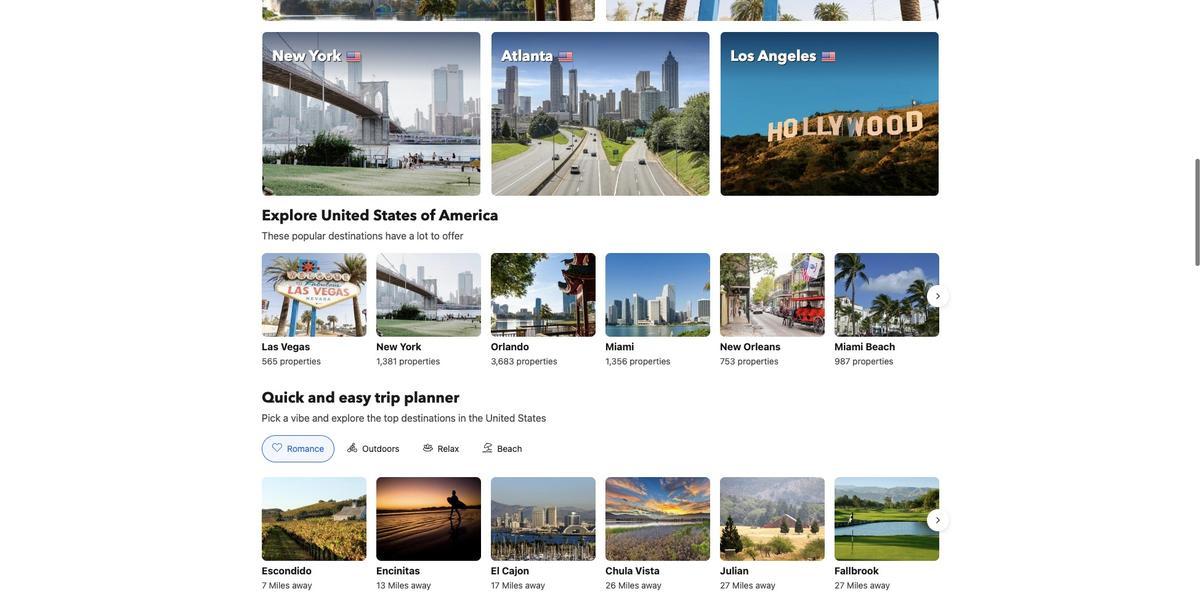 Task type: vqa. For each thing, say whether or not it's contained in the screenshot.
Entire homes & apartments
no



Task type: describe. For each thing, give the bounding box(es) containing it.
753
[[721, 356, 736, 367]]

quick
[[262, 388, 304, 409]]

angeles
[[758, 46, 817, 67]]

new york link
[[262, 32, 481, 197]]

los angeles
[[731, 46, 817, 67]]

states inside quick and easy trip planner pick a vibe and explore the top destinations in the united states
[[518, 413, 547, 424]]

miami beach 987 properties
[[835, 341, 896, 367]]

1,381
[[377, 356, 397, 367]]

new york 1,381 properties
[[377, 341, 440, 367]]

fallbrook
[[835, 566, 880, 577]]

a inside explore united states of america these popular destinations have a lot to offer
[[409, 230, 415, 242]]

escondido
[[262, 566, 312, 577]]

encinitas
[[377, 566, 420, 577]]

romance
[[287, 444, 324, 454]]

tab list containing romance
[[252, 436, 543, 463]]

away for escondido
[[292, 581, 312, 591]]

los
[[731, 46, 755, 67]]

away for encinitas
[[411, 581, 431, 591]]

miles inside el cajon 17 miles away
[[502, 581, 523, 591]]

new orleans 753 properties
[[721, 341, 781, 367]]

york for new york 1,381 properties
[[400, 341, 422, 353]]

away for julian
[[756, 581, 776, 591]]

cajon
[[502, 566, 530, 577]]

1,356
[[606, 356, 628, 367]]

orleans
[[744, 341, 781, 353]]

beach button
[[472, 436, 533, 463]]

orlando 3,683 properties
[[491, 341, 558, 367]]

las vegas 565 properties
[[262, 341, 321, 367]]

explore
[[262, 206, 318, 226]]

have
[[386, 230, 407, 242]]

13
[[377, 581, 386, 591]]

america
[[439, 206, 499, 226]]

26
[[606, 581, 616, 591]]

new for new york 1,381 properties
[[377, 341, 398, 353]]

3,683
[[491, 356, 515, 367]]

2 the from the left
[[469, 413, 483, 424]]

popular
[[292, 230, 326, 242]]

0 vertical spatial and
[[308, 388, 335, 409]]

explore united states of america these popular destinations have a lot to offer
[[262, 206, 499, 242]]

el
[[491, 566, 500, 577]]

lot
[[417, 230, 428, 242]]

miles for encinitas
[[388, 581, 409, 591]]

united inside explore united states of america these popular destinations have a lot to offer
[[321, 206, 370, 226]]

properties for miami beach
[[853, 356, 894, 367]]

offer
[[443, 230, 464, 242]]

planner
[[404, 388, 460, 409]]

julian
[[721, 566, 749, 577]]

outdoors
[[362, 444, 400, 454]]

region containing escondido
[[252, 473, 950, 598]]

los angeles link
[[721, 32, 940, 197]]

destinations inside quick and easy trip planner pick a vibe and explore the top destinations in the united states
[[402, 413, 456, 424]]

1 vertical spatial and
[[312, 413, 329, 424]]



Task type: locate. For each thing, give the bounding box(es) containing it.
0 horizontal spatial destinations
[[329, 230, 383, 242]]

in
[[459, 413, 466, 424]]

1 vertical spatial destinations
[[402, 413, 456, 424]]

york for new york
[[309, 46, 342, 67]]

miami for 1,356
[[606, 341, 635, 353]]

987
[[835, 356, 851, 367]]

2 region from the top
[[252, 473, 950, 598]]

1 horizontal spatial 27
[[835, 581, 845, 591]]

and right vibe
[[312, 413, 329, 424]]

away inside el cajon 17 miles away
[[526, 581, 546, 591]]

pick
[[262, 413, 281, 424]]

destinations inside explore united states of america these popular destinations have a lot to offer
[[329, 230, 383, 242]]

away inside escondido 7 miles away
[[292, 581, 312, 591]]

explore
[[332, 413, 365, 424]]

6 away from the left
[[871, 581, 891, 591]]

2 properties from the left
[[400, 356, 440, 367]]

1 vertical spatial york
[[400, 341, 422, 353]]

outdoors button
[[337, 436, 410, 463]]

2 miami from the left
[[835, 341, 864, 353]]

away inside the chula vista 26 miles away
[[642, 581, 662, 591]]

vibe
[[291, 413, 310, 424]]

6 miles from the left
[[848, 581, 868, 591]]

miles for julian
[[733, 581, 754, 591]]

chula
[[606, 566, 633, 577]]

2 miles from the left
[[388, 581, 409, 591]]

0 vertical spatial beach
[[866, 341, 896, 353]]

escondido 7 miles away
[[262, 566, 312, 591]]

6 properties from the left
[[853, 356, 894, 367]]

a
[[409, 230, 415, 242], [283, 413, 289, 424]]

0 horizontal spatial united
[[321, 206, 370, 226]]

miles inside escondido 7 miles away
[[269, 581, 290, 591]]

0 vertical spatial york
[[309, 46, 342, 67]]

a inside quick and easy trip planner pick a vibe and explore the top destinations in the united states
[[283, 413, 289, 424]]

27 for julian
[[721, 581, 731, 591]]

1 properties from the left
[[280, 356, 321, 367]]

miles down encinitas
[[388, 581, 409, 591]]

miles right 7
[[269, 581, 290, 591]]

properties right 1,381
[[400, 356, 440, 367]]

17
[[491, 581, 500, 591]]

1 vertical spatial united
[[486, 413, 516, 424]]

1 horizontal spatial the
[[469, 413, 483, 424]]

1 miles from the left
[[269, 581, 290, 591]]

the left top
[[367, 413, 382, 424]]

27 inside julian 27 miles away
[[721, 581, 731, 591]]

of
[[421, 206, 436, 226]]

miles for fallbrook
[[848, 581, 868, 591]]

1 away from the left
[[292, 581, 312, 591]]

properties down orleans
[[738, 356, 779, 367]]

the
[[367, 413, 382, 424], [469, 413, 483, 424]]

properties inside new york 1,381 properties
[[400, 356, 440, 367]]

3 away from the left
[[526, 581, 546, 591]]

romance button
[[262, 436, 335, 463]]

1 vertical spatial a
[[283, 413, 289, 424]]

atlanta
[[502, 46, 554, 67]]

properties down orlando
[[517, 356, 558, 367]]

away inside encinitas 13 miles away
[[411, 581, 431, 591]]

miles down julian at the right of page
[[733, 581, 754, 591]]

properties for las vegas
[[280, 356, 321, 367]]

destinations
[[329, 230, 383, 242], [402, 413, 456, 424]]

york inside new york 1,381 properties
[[400, 341, 422, 353]]

1 horizontal spatial destinations
[[402, 413, 456, 424]]

miles down cajon
[[502, 581, 523, 591]]

region
[[252, 248, 950, 374], [252, 473, 950, 598]]

the right in
[[469, 413, 483, 424]]

4 miles from the left
[[619, 581, 640, 591]]

0 vertical spatial states
[[373, 206, 417, 226]]

1 horizontal spatial york
[[400, 341, 422, 353]]

states up beach button
[[518, 413, 547, 424]]

1 vertical spatial region
[[252, 473, 950, 598]]

properties inside las vegas 565 properties
[[280, 356, 321, 367]]

vista
[[636, 566, 660, 577]]

properties inside "new orleans 753 properties"
[[738, 356, 779, 367]]

tab list
[[252, 436, 543, 463]]

27 down julian at the right of page
[[721, 581, 731, 591]]

destinations down planner
[[402, 413, 456, 424]]

0 vertical spatial region
[[252, 248, 950, 374]]

encinitas 13 miles away
[[377, 566, 431, 591]]

1 region from the top
[[252, 248, 950, 374]]

1 horizontal spatial new
[[377, 341, 398, 353]]

united up beach button
[[486, 413, 516, 424]]

7
[[262, 581, 267, 591]]

destinations left have
[[329, 230, 383, 242]]

these
[[262, 230, 290, 242]]

1 horizontal spatial states
[[518, 413, 547, 424]]

1 vertical spatial states
[[518, 413, 547, 424]]

0 vertical spatial a
[[409, 230, 415, 242]]

a left vibe
[[283, 413, 289, 424]]

vegas
[[281, 341, 310, 353]]

miles inside encinitas 13 miles away
[[388, 581, 409, 591]]

miami inside the miami beach 987 properties
[[835, 341, 864, 353]]

top
[[384, 413, 399, 424]]

new for new orleans 753 properties
[[721, 341, 742, 353]]

3 miles from the left
[[502, 581, 523, 591]]

properties inside miami 1,356 properties
[[630, 356, 671, 367]]

united inside quick and easy trip planner pick a vibe and explore the top destinations in the united states
[[486, 413, 516, 424]]

0 horizontal spatial miami
[[606, 341, 635, 353]]

miami 1,356 properties
[[606, 341, 671, 367]]

relax button
[[413, 436, 470, 463]]

beach
[[866, 341, 896, 353], [498, 444, 522, 454]]

1 the from the left
[[367, 413, 382, 424]]

miles inside the chula vista 26 miles away
[[619, 581, 640, 591]]

miles for escondido
[[269, 581, 290, 591]]

miami up the 987
[[835, 341, 864, 353]]

states up have
[[373, 206, 417, 226]]

to
[[431, 230, 440, 242]]

miles
[[269, 581, 290, 591], [388, 581, 409, 591], [502, 581, 523, 591], [619, 581, 640, 591], [733, 581, 754, 591], [848, 581, 868, 591]]

away inside fallbrook 27 miles away
[[871, 581, 891, 591]]

miami for beach
[[835, 341, 864, 353]]

properties inside orlando 3,683 properties
[[517, 356, 558, 367]]

states
[[373, 206, 417, 226], [518, 413, 547, 424]]

properties for new york
[[400, 356, 440, 367]]

easy
[[339, 388, 371, 409]]

miles down fallbrook
[[848, 581, 868, 591]]

beach inside beach button
[[498, 444, 522, 454]]

york
[[309, 46, 342, 67], [400, 341, 422, 353]]

new inside new york 1,381 properties
[[377, 341, 398, 353]]

0 horizontal spatial a
[[283, 413, 289, 424]]

new york
[[272, 46, 342, 67]]

27
[[721, 581, 731, 591], [835, 581, 845, 591]]

beach inside the miami beach 987 properties
[[866, 341, 896, 353]]

0 horizontal spatial york
[[309, 46, 342, 67]]

0 horizontal spatial 27
[[721, 581, 731, 591]]

1 horizontal spatial united
[[486, 413, 516, 424]]

1 27 from the left
[[721, 581, 731, 591]]

chula vista 26 miles away
[[606, 566, 662, 591]]

1 vertical spatial beach
[[498, 444, 522, 454]]

and up vibe
[[308, 388, 335, 409]]

relax
[[438, 444, 459, 454]]

27 inside fallbrook 27 miles away
[[835, 581, 845, 591]]

united up popular
[[321, 206, 370, 226]]

new for new york
[[272, 46, 306, 67]]

0 horizontal spatial new
[[272, 46, 306, 67]]

properties for new orleans
[[738, 356, 779, 367]]

states inside explore united states of america these popular destinations have a lot to offer
[[373, 206, 417, 226]]

1 horizontal spatial a
[[409, 230, 415, 242]]

5 properties from the left
[[738, 356, 779, 367]]

5 away from the left
[[756, 581, 776, 591]]

2 away from the left
[[411, 581, 431, 591]]

las
[[262, 341, 279, 353]]

properties
[[280, 356, 321, 367], [400, 356, 440, 367], [517, 356, 558, 367], [630, 356, 671, 367], [738, 356, 779, 367], [853, 356, 894, 367]]

27 down fallbrook
[[835, 581, 845, 591]]

565
[[262, 356, 278, 367]]

fallbrook 27 miles away
[[835, 566, 891, 591]]

new inside "new orleans 753 properties"
[[721, 341, 742, 353]]

miami up 1,356
[[606, 341, 635, 353]]

2 horizontal spatial new
[[721, 341, 742, 353]]

away for fallbrook
[[871, 581, 891, 591]]

27 for fallbrook
[[835, 581, 845, 591]]

0 horizontal spatial states
[[373, 206, 417, 226]]

1 horizontal spatial miami
[[835, 341, 864, 353]]

4 away from the left
[[642, 581, 662, 591]]

miles inside fallbrook 27 miles away
[[848, 581, 868, 591]]

5 miles from the left
[[733, 581, 754, 591]]

trip
[[375, 388, 401, 409]]

and
[[308, 388, 335, 409], [312, 413, 329, 424]]

0 horizontal spatial beach
[[498, 444, 522, 454]]

2 27 from the left
[[835, 581, 845, 591]]

properties right the 987
[[853, 356, 894, 367]]

miles down chula
[[619, 581, 640, 591]]

region containing las vegas
[[252, 248, 950, 374]]

3 properties from the left
[[517, 356, 558, 367]]

miami
[[606, 341, 635, 353], [835, 341, 864, 353]]

away inside julian 27 miles away
[[756, 581, 776, 591]]

orlando
[[491, 341, 529, 353]]

0 vertical spatial destinations
[[329, 230, 383, 242]]

julian 27 miles away
[[721, 566, 776, 591]]

quick and easy trip planner pick a vibe and explore the top destinations in the united states
[[262, 388, 547, 424]]

united
[[321, 206, 370, 226], [486, 413, 516, 424]]

a left lot
[[409, 230, 415, 242]]

properties right 1,356
[[630, 356, 671, 367]]

miles inside julian 27 miles away
[[733, 581, 754, 591]]

properties down vegas
[[280, 356, 321, 367]]

0 horizontal spatial the
[[367, 413, 382, 424]]

el cajon 17 miles away
[[491, 566, 546, 591]]

4 properties from the left
[[630, 356, 671, 367]]

properties inside the miami beach 987 properties
[[853, 356, 894, 367]]

new
[[272, 46, 306, 67], [377, 341, 398, 353], [721, 341, 742, 353]]

away
[[292, 581, 312, 591], [411, 581, 431, 591], [526, 581, 546, 591], [642, 581, 662, 591], [756, 581, 776, 591], [871, 581, 891, 591]]

atlanta link
[[491, 32, 711, 197]]

miami inside miami 1,356 properties
[[606, 341, 635, 353]]

1 horizontal spatial beach
[[866, 341, 896, 353]]

0 vertical spatial united
[[321, 206, 370, 226]]

1 miami from the left
[[606, 341, 635, 353]]



